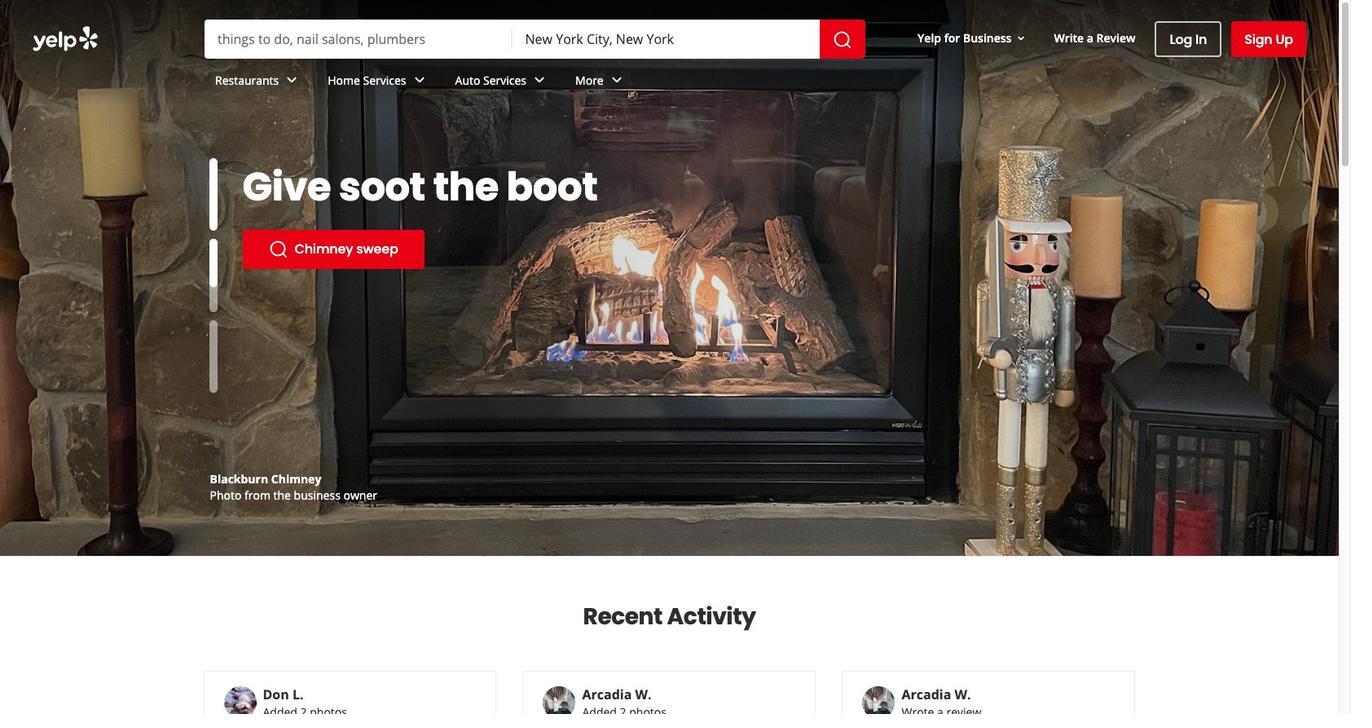 Task type: vqa. For each thing, say whether or not it's contained in the screenshot.
Write a Review link on the right top of the page
yes



Task type: locate. For each thing, give the bounding box(es) containing it.
2 24 chevron down v2 image from the left
[[530, 70, 549, 90]]

search image
[[833, 30, 853, 49]]

log in button
[[1155, 21, 1222, 57]]

w. for first arcadia w. link from the right
[[955, 686, 971, 703]]

24 chevron down v2 image
[[410, 70, 429, 90], [607, 70, 627, 90]]

2 24 chevron down v2 image from the left
[[607, 70, 627, 90]]

w.
[[635, 686, 652, 703], [955, 686, 971, 703]]

0 horizontal spatial 24 chevron down v2 image
[[410, 70, 429, 90]]

1 w. from the left
[[635, 686, 652, 703]]

0 horizontal spatial the
[[274, 487, 291, 503]]

photo of arcadia w. image for second arcadia w. link from the right
[[543, 686, 576, 714]]

Near text field
[[525, 30, 807, 48]]

give soot the boot
[[242, 160, 598, 214]]

select slide image left 24 search v2 image
[[209, 216, 217, 288]]

1 horizontal spatial arcadia
[[902, 686, 952, 703]]

chimney
[[295, 240, 353, 258], [271, 471, 321, 487]]

1 horizontal spatial none field
[[525, 30, 807, 48]]

0 horizontal spatial arcadia w. link
[[582, 686, 652, 703]]

0 horizontal spatial w.
[[635, 686, 652, 703]]

2 arcadia from the left
[[902, 686, 952, 703]]

blackburn chimney photo from the business owner
[[210, 471, 377, 503]]

log in
[[1170, 30, 1207, 48]]

1 horizontal spatial the
[[433, 160, 499, 214]]

none field up "more" link
[[525, 30, 807, 48]]

write
[[1054, 30, 1084, 45]]

sign
[[1245, 30, 1273, 48]]

0 horizontal spatial arcadia w.
[[582, 686, 652, 703]]

None search field
[[0, 0, 1339, 106]]

chimney sweep link
[[242, 230, 424, 269]]

24 chevron down v2 image inside restaurants link
[[282, 70, 302, 90]]

chimney right 24 search v2 image
[[295, 240, 353, 258]]

1 services from the left
[[363, 72, 406, 88]]

more
[[576, 72, 604, 88]]

0 horizontal spatial arcadia
[[582, 686, 632, 703]]

24 chevron down v2 image for home services
[[410, 70, 429, 90]]

1 horizontal spatial 24 chevron down v2 image
[[530, 70, 549, 90]]

home services link
[[315, 59, 442, 106]]

blackburn chimney link
[[210, 471, 321, 487]]

24 chevron down v2 image inside auto services link
[[530, 70, 549, 90]]

1 horizontal spatial arcadia w. link
[[902, 686, 971, 703]]

1 24 chevron down v2 image from the left
[[282, 70, 302, 90]]

arcadia
[[582, 686, 632, 703], [902, 686, 952, 703]]

restaurants
[[215, 72, 279, 88]]

1 horizontal spatial services
[[483, 72, 527, 88]]

business categories element
[[202, 59, 1307, 106]]

2 services from the left
[[483, 72, 527, 88]]

24 chevron down v2 image right restaurants
[[282, 70, 302, 90]]

1 arcadia from the left
[[582, 686, 632, 703]]

1 24 chevron down v2 image from the left
[[410, 70, 429, 90]]

24 chevron down v2 image
[[282, 70, 302, 90], [530, 70, 549, 90]]

1 arcadia w. link from the left
[[582, 686, 652, 703]]

0 vertical spatial chimney
[[295, 240, 353, 258]]

0 vertical spatial the
[[433, 160, 499, 214]]

chimney sweep
[[295, 240, 398, 258]]

2 w. from the left
[[955, 686, 971, 703]]

services for auto services
[[483, 72, 527, 88]]

the
[[433, 160, 499, 214], [274, 487, 291, 503]]

0 horizontal spatial 24 chevron down v2 image
[[282, 70, 302, 90]]

None search field
[[205, 20, 869, 59]]

write a review
[[1054, 30, 1136, 45]]

arcadia w. link
[[582, 686, 652, 703], [902, 686, 971, 703]]

1 horizontal spatial arcadia w.
[[902, 686, 971, 703]]

services right home
[[363, 72, 406, 88]]

1 horizontal spatial 24 chevron down v2 image
[[607, 70, 627, 90]]

24 chevron down v2 image inside home services link
[[410, 70, 429, 90]]

services for home services
[[363, 72, 406, 88]]

chimney up 'business'
[[271, 471, 321, 487]]

24 chevron down v2 image right auto services
[[530, 70, 549, 90]]

1 select slide image from the top
[[209, 158, 217, 231]]

2 none field from the left
[[525, 30, 807, 48]]

auto services link
[[442, 59, 562, 106]]

services right the auto
[[483, 72, 527, 88]]

1 photo of arcadia w. image from the left
[[543, 686, 576, 714]]

for
[[944, 30, 960, 45]]

0 horizontal spatial none field
[[218, 30, 499, 48]]

1 none field from the left
[[218, 30, 499, 48]]

arcadia for first arcadia w. link from the right
[[902, 686, 952, 703]]

photo of don l. image
[[224, 686, 256, 714]]

24 chevron down v2 image right more
[[607, 70, 627, 90]]

up
[[1276, 30, 1294, 48]]

none field up home services
[[218, 30, 499, 48]]

owner
[[344, 487, 377, 503]]

24 chevron down v2 image for more
[[607, 70, 627, 90]]

1 vertical spatial chimney
[[271, 471, 321, 487]]

24 chevron down v2 image left the auto
[[410, 70, 429, 90]]

1 horizontal spatial w.
[[955, 686, 971, 703]]

24 chevron down v2 image inside "more" link
[[607, 70, 627, 90]]

arcadia w.
[[582, 686, 652, 703], [902, 686, 971, 703]]

1 vertical spatial the
[[274, 487, 291, 503]]

select slide image
[[209, 158, 217, 231], [209, 216, 217, 288]]

none search field containing log in
[[0, 0, 1339, 106]]

select slide image left give
[[209, 158, 217, 231]]

photo of arcadia w. image
[[543, 686, 576, 714], [863, 686, 895, 714]]

log
[[1170, 30, 1193, 48]]

explore recent activity section section
[[190, 557, 1149, 714]]

soot
[[339, 160, 425, 214]]

0 horizontal spatial photo of arcadia w. image
[[543, 686, 576, 714]]

None field
[[218, 30, 499, 48], [525, 30, 807, 48]]

0 horizontal spatial services
[[363, 72, 406, 88]]

services
[[363, 72, 406, 88], [483, 72, 527, 88]]

1 horizontal spatial photo of arcadia w. image
[[863, 686, 895, 714]]

2 photo of arcadia w. image from the left
[[863, 686, 895, 714]]

2 select slide image from the top
[[209, 216, 217, 288]]



Task type: describe. For each thing, give the bounding box(es) containing it.
auto services
[[455, 72, 527, 88]]

the inside blackburn chimney photo from the business owner
[[274, 487, 291, 503]]

2 arcadia w. link from the left
[[902, 686, 971, 703]]

activity
[[667, 601, 756, 633]]

home
[[328, 72, 360, 88]]

none field "near"
[[525, 30, 807, 48]]

business
[[963, 30, 1012, 45]]

w. for second arcadia w. link from the right
[[635, 686, 652, 703]]

24 chevron down v2 image for auto services
[[530, 70, 549, 90]]

photo
[[210, 487, 242, 503]]

chimney inside blackburn chimney photo from the business owner
[[271, 471, 321, 487]]

home services
[[328, 72, 406, 88]]

24 search v2 image
[[269, 240, 288, 259]]

Find text field
[[218, 30, 499, 48]]

24 chevron down v2 image for restaurants
[[282, 70, 302, 90]]

in
[[1196, 30, 1207, 48]]

from
[[245, 487, 271, 503]]

business
[[294, 487, 341, 503]]

none search field inside "explore banner section" banner
[[205, 20, 869, 59]]

auto
[[455, 72, 480, 88]]

sign up
[[1245, 30, 1294, 48]]

yelp
[[918, 30, 942, 45]]

don l. link
[[263, 686, 304, 703]]

recent activity
[[583, 601, 756, 633]]

explore banner section banner
[[0, 0, 1339, 556]]

16 chevron down v2 image
[[1015, 32, 1028, 45]]

l.
[[293, 686, 304, 703]]

recent
[[583, 601, 663, 633]]

more link
[[562, 59, 640, 106]]

2 arcadia w. from the left
[[902, 686, 971, 703]]

give
[[242, 160, 331, 214]]

yelp for business button
[[911, 23, 1035, 53]]

yelp for business
[[918, 30, 1012, 45]]

photo of arcadia w. image for first arcadia w. link from the right
[[863, 686, 895, 714]]

don l.
[[263, 686, 304, 703]]

sign up button
[[1232, 21, 1307, 57]]

boot
[[507, 160, 598, 214]]

blackburn
[[210, 471, 268, 487]]

none field find
[[218, 30, 499, 48]]

arcadia for second arcadia w. link from the right
[[582, 686, 632, 703]]

review
[[1097, 30, 1136, 45]]

don
[[263, 686, 289, 703]]

restaurants link
[[202, 59, 315, 106]]

write a review link
[[1048, 23, 1142, 53]]

1 arcadia w. from the left
[[582, 686, 652, 703]]

a
[[1087, 30, 1094, 45]]

chimney inside 'link'
[[295, 240, 353, 258]]

sweep
[[356, 240, 398, 258]]



